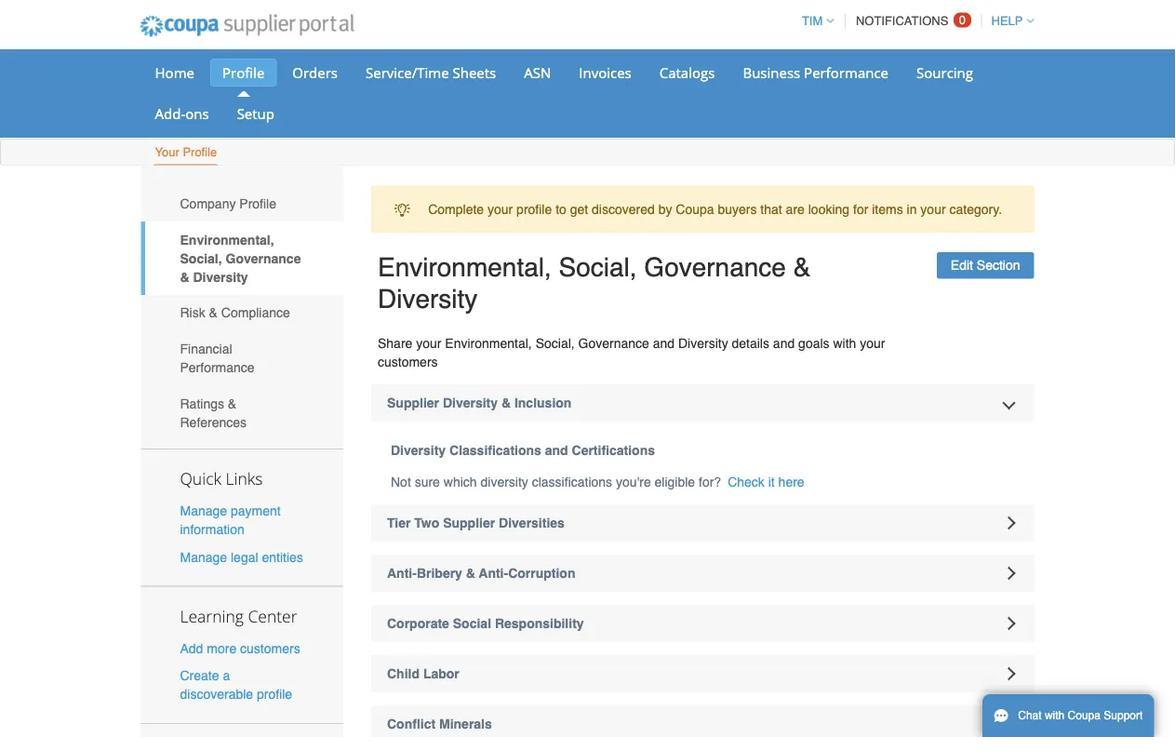 Task type: vqa. For each thing, say whether or not it's contained in the screenshot.
1
no



Task type: locate. For each thing, give the bounding box(es) containing it.
environmental, down company profile
[[180, 232, 274, 247]]

share
[[378, 336, 413, 351]]

for
[[853, 202, 869, 217]]

profile right your
[[183, 145, 217, 159]]

coupa right by
[[676, 202, 714, 217]]

customers down share
[[378, 355, 438, 370]]

add-ons
[[155, 104, 209, 123]]

more
[[207, 641, 237, 656]]

& right risk
[[209, 305, 218, 320]]

0 horizontal spatial supplier
[[387, 396, 439, 411]]

1 horizontal spatial anti-
[[479, 566, 508, 581]]

chat with coupa support
[[1018, 709, 1143, 722]]

environmental, social, governance & diversity down get
[[378, 253, 811, 314]]

profile left to
[[517, 202, 552, 217]]

profile down add more customers link
[[257, 687, 292, 702]]

information
[[180, 522, 245, 537]]

company profile link
[[141, 186, 343, 222]]

performance down 'financial'
[[180, 360, 255, 375]]

governance inside share your environmental, social, governance and diversity details and goals with your customers
[[578, 336, 649, 351]]

0 horizontal spatial profile
[[257, 687, 292, 702]]

your
[[488, 202, 513, 217], [921, 202, 946, 217], [416, 336, 442, 351], [860, 336, 886, 351]]

your right in
[[921, 202, 946, 217]]

profile right company
[[239, 196, 276, 211]]

profile for your profile
[[183, 145, 217, 159]]

environmental, down complete
[[378, 253, 552, 282]]

0 horizontal spatial performance
[[180, 360, 255, 375]]

by
[[659, 202, 672, 217]]

1 manage from the top
[[180, 504, 227, 518]]

share your environmental, social, governance and diversity details and goals with your customers
[[378, 336, 886, 370]]

service/time sheets link
[[354, 59, 508, 87]]

0 horizontal spatial and
[[545, 443, 568, 458]]

ratings
[[180, 396, 224, 411]]

with
[[833, 336, 857, 351], [1045, 709, 1065, 722]]

0 vertical spatial with
[[833, 336, 857, 351]]

diversity inside dropdown button
[[443, 396, 498, 411]]

& left inclusion at left bottom
[[502, 396, 511, 411]]

responsibility
[[495, 616, 584, 631]]

0 horizontal spatial customers
[[240, 641, 300, 656]]

manage for manage legal entities
[[180, 550, 227, 564]]

performance inside business performance link
[[804, 63, 889, 82]]

0 horizontal spatial coupa
[[676, 202, 714, 217]]

service/time sheets
[[366, 63, 496, 82]]

social, inside share your environmental, social, governance and diversity details and goals with your customers
[[536, 336, 575, 351]]

&
[[794, 253, 811, 282], [180, 269, 190, 284], [209, 305, 218, 320], [502, 396, 511, 411], [228, 396, 237, 411], [466, 566, 475, 581]]

profile inside alert
[[517, 202, 552, 217]]

here
[[779, 475, 805, 490]]

environmental, social, governance & diversity link
[[141, 222, 343, 295]]

2 manage from the top
[[180, 550, 227, 564]]

your profile link
[[154, 141, 218, 165]]

references
[[180, 415, 247, 429]]

check it here link
[[728, 473, 805, 491]]

financial
[[180, 341, 232, 356]]

with right goals
[[833, 336, 857, 351]]

1 horizontal spatial environmental, social, governance & diversity
[[378, 253, 811, 314]]

anti- down tier
[[387, 566, 417, 581]]

coupa
[[676, 202, 714, 217], [1068, 709, 1101, 722]]

navigation
[[794, 3, 1034, 39]]

0 vertical spatial manage
[[180, 504, 227, 518]]

manage inside manage payment information
[[180, 504, 227, 518]]

1 vertical spatial profile
[[257, 687, 292, 702]]

1 horizontal spatial profile
[[517, 202, 552, 217]]

orders
[[293, 63, 338, 82]]

environmental, inside share your environmental, social, governance and diversity details and goals with your customers
[[445, 336, 532, 351]]

setup
[[237, 104, 275, 123]]

0 horizontal spatial environmental, social, governance & diversity
[[180, 232, 301, 284]]

0 vertical spatial profile
[[222, 63, 265, 82]]

0 horizontal spatial with
[[833, 336, 857, 351]]

links
[[226, 468, 263, 490]]

classifications
[[532, 475, 612, 490]]

child
[[387, 666, 420, 681]]

with right chat at bottom
[[1045, 709, 1065, 722]]

0 vertical spatial performance
[[804, 63, 889, 82]]

sure
[[415, 475, 440, 490]]

center
[[248, 605, 297, 627]]

environmental, social, governance & diversity down company profile "link"
[[180, 232, 301, 284]]

1 vertical spatial performance
[[180, 360, 255, 375]]

profile link
[[210, 59, 277, 87]]

1 vertical spatial supplier
[[443, 516, 495, 531]]

manage up information
[[180, 504, 227, 518]]

your
[[155, 145, 179, 159]]

tier two supplier diversities button
[[371, 505, 1034, 542]]

setup link
[[225, 100, 287, 128]]

1 horizontal spatial customers
[[378, 355, 438, 370]]

your right complete
[[488, 202, 513, 217]]

2 vertical spatial environmental,
[[445, 336, 532, 351]]

governance
[[226, 251, 301, 266], [644, 253, 786, 282], [578, 336, 649, 351]]

performance
[[804, 63, 889, 82], [180, 360, 255, 375]]

0 horizontal spatial anti-
[[387, 566, 417, 581]]

not
[[391, 475, 411, 490]]

supplier
[[387, 396, 439, 411], [443, 516, 495, 531]]

classifications
[[450, 443, 542, 458]]

anti-bribery & anti-corruption button
[[371, 555, 1034, 592]]

1 horizontal spatial coupa
[[1068, 709, 1101, 722]]

section
[[977, 258, 1020, 273]]

social,
[[180, 251, 222, 266], [559, 253, 637, 282], [536, 336, 575, 351]]

social, up inclusion at left bottom
[[536, 336, 575, 351]]

0 vertical spatial profile
[[517, 202, 552, 217]]

your profile
[[155, 145, 217, 159]]

sourcing link
[[905, 59, 986, 87]]

environmental, up supplier diversity & inclusion
[[445, 336, 532, 351]]

diversity
[[481, 475, 528, 490]]

add more customers
[[180, 641, 300, 656]]

a
[[223, 668, 230, 683]]

& inside 'ratings & references'
[[228, 396, 237, 411]]

supplier down share
[[387, 396, 439, 411]]

0 vertical spatial coupa
[[676, 202, 714, 217]]

1 vertical spatial with
[[1045, 709, 1065, 722]]

manage payment information link
[[180, 504, 281, 537]]

anti- up corporate social responsibility
[[479, 566, 508, 581]]

profile inside create a discoverable profile
[[257, 687, 292, 702]]

1 vertical spatial manage
[[180, 550, 227, 564]]

profile inside "link"
[[239, 196, 276, 211]]

tim
[[802, 14, 823, 28]]

and left goals
[[773, 336, 795, 351]]

conflict
[[387, 717, 436, 732]]

anti-
[[387, 566, 417, 581], [479, 566, 508, 581]]

and
[[653, 336, 675, 351], [773, 336, 795, 351], [545, 443, 568, 458]]

& up references
[[228, 396, 237, 411]]

1 vertical spatial profile
[[183, 145, 217, 159]]

ratings & references link
[[141, 385, 343, 440]]

catalogs
[[660, 63, 715, 82]]

learning
[[180, 605, 244, 627]]

2 vertical spatial profile
[[239, 196, 276, 211]]

discoverable
[[180, 687, 253, 702]]

diversity up risk & compliance
[[193, 269, 248, 284]]

coupa inside button
[[1068, 709, 1101, 722]]

diversity up share
[[378, 284, 478, 314]]

customers
[[378, 355, 438, 370], [240, 641, 300, 656]]

manage for manage payment information
[[180, 504, 227, 518]]

chat
[[1018, 709, 1042, 722]]

risk
[[180, 305, 205, 320]]

home link
[[143, 59, 207, 87]]

1 horizontal spatial performance
[[804, 63, 889, 82]]

environmental,
[[180, 232, 274, 247], [378, 253, 552, 282], [445, 336, 532, 351]]

and up supplier diversity & inclusion dropdown button
[[653, 336, 675, 351]]

conflict minerals heading
[[371, 706, 1034, 737]]

support
[[1104, 709, 1143, 722]]

complete your profile to get discovered by coupa buyers that are looking for items in your category. alert
[[371, 186, 1034, 233]]

diversity
[[193, 269, 248, 284], [378, 284, 478, 314], [678, 336, 728, 351], [443, 396, 498, 411], [391, 443, 446, 458]]

0 vertical spatial customers
[[378, 355, 438, 370]]

coupa left the support
[[1068, 709, 1101, 722]]

manage legal entities
[[180, 550, 303, 564]]

2 horizontal spatial and
[[773, 336, 795, 351]]

performance inside financial performance link
[[180, 360, 255, 375]]

are
[[786, 202, 805, 217]]

1 vertical spatial coupa
[[1068, 709, 1101, 722]]

diversity classifications and certifications
[[391, 443, 655, 458]]

supplier down which
[[443, 516, 495, 531]]

in
[[907, 202, 917, 217]]

notifications
[[856, 14, 949, 28]]

diversity up 'classifications'
[[443, 396, 498, 411]]

profile for company profile
[[239, 196, 276, 211]]

supplier diversity & inclusion heading
[[371, 384, 1034, 422]]

performance down tim link
[[804, 63, 889, 82]]

and up classifications
[[545, 443, 568, 458]]

customers down center
[[240, 641, 300, 656]]

ons
[[185, 104, 209, 123]]

corruption
[[508, 566, 576, 581]]

diversity left details
[[678, 336, 728, 351]]

edit section
[[951, 258, 1020, 273]]

category.
[[950, 202, 1002, 217]]

profile
[[222, 63, 265, 82], [183, 145, 217, 159], [239, 196, 276, 211]]

profile up the setup
[[222, 63, 265, 82]]

1 horizontal spatial with
[[1045, 709, 1065, 722]]

corporate
[[387, 616, 449, 631]]

navigation containing notifications 0
[[794, 3, 1034, 39]]

manage down information
[[180, 550, 227, 564]]

entities
[[262, 550, 303, 564]]

not sure which diversity classifications you're eligible for? check it here
[[391, 475, 805, 490]]

invoices
[[579, 63, 632, 82]]

payment
[[231, 504, 281, 518]]

conflict minerals
[[387, 717, 492, 732]]



Task type: describe. For each thing, give the bounding box(es) containing it.
manage legal entities link
[[180, 550, 303, 564]]

add-
[[155, 104, 185, 123]]

which
[[444, 475, 477, 490]]

minerals
[[439, 717, 492, 732]]

1 horizontal spatial and
[[653, 336, 675, 351]]

bribery
[[417, 566, 462, 581]]

0
[[959, 13, 966, 27]]

1 horizontal spatial supplier
[[443, 516, 495, 531]]

create a discoverable profile link
[[180, 668, 292, 702]]

eligible
[[655, 475, 695, 490]]

financial performance
[[180, 341, 255, 375]]

complete
[[428, 202, 484, 217]]

diversity up sure
[[391, 443, 446, 458]]

certifications
[[572, 443, 655, 458]]

service/time
[[366, 63, 449, 82]]

company
[[180, 196, 236, 211]]

inclusion
[[515, 396, 572, 411]]

tier two supplier diversities heading
[[371, 505, 1034, 542]]

performance for financial
[[180, 360, 255, 375]]

add more customers link
[[180, 641, 300, 656]]

that
[[761, 202, 782, 217]]

edit section link
[[937, 252, 1034, 279]]

business performance
[[743, 63, 889, 82]]

financial performance link
[[141, 331, 343, 385]]

risk & compliance
[[180, 305, 290, 320]]

it
[[768, 475, 775, 490]]

child labor
[[387, 666, 460, 681]]

ratings & references
[[180, 396, 247, 429]]

add
[[180, 641, 203, 656]]

add-ons link
[[143, 100, 221, 128]]

your right goals
[[860, 336, 886, 351]]

1 anti- from the left
[[387, 566, 417, 581]]

sheets
[[453, 63, 496, 82]]

help link
[[983, 14, 1034, 28]]

child labor button
[[371, 655, 1034, 693]]

to
[[556, 202, 567, 217]]

get
[[570, 202, 588, 217]]

1 vertical spatial environmental,
[[378, 253, 552, 282]]

coupa inside alert
[[676, 202, 714, 217]]

your right share
[[416, 336, 442, 351]]

diversities
[[499, 516, 565, 531]]

compliance
[[221, 305, 290, 320]]

conflict minerals button
[[371, 706, 1034, 737]]

& down are
[[794, 253, 811, 282]]

check
[[728, 475, 765, 490]]

customers inside share your environmental, social, governance and diversity details and goals with your customers
[[378, 355, 438, 370]]

invoices link
[[567, 59, 644, 87]]

social, down get
[[559, 253, 637, 282]]

anti-bribery & anti-corruption
[[387, 566, 576, 581]]

0 vertical spatial environmental,
[[180, 232, 274, 247]]

orders link
[[280, 59, 350, 87]]

1 vertical spatial customers
[[240, 641, 300, 656]]

& right bribery on the left of the page
[[466, 566, 475, 581]]

with inside share your environmental, social, governance and diversity details and goals with your customers
[[833, 336, 857, 351]]

edit
[[951, 258, 973, 273]]

coupa supplier portal image
[[127, 3, 367, 49]]

business performance link
[[731, 59, 901, 87]]

create
[[180, 668, 219, 683]]

with inside button
[[1045, 709, 1065, 722]]

tim link
[[794, 14, 834, 28]]

performance for business
[[804, 63, 889, 82]]

home
[[155, 63, 195, 82]]

items
[[872, 202, 903, 217]]

corporate social responsibility button
[[371, 605, 1034, 642]]

anti-bribery & anti-corruption heading
[[371, 555, 1034, 592]]

risk & compliance link
[[141, 295, 343, 331]]

supplier diversity & inclusion button
[[371, 384, 1034, 422]]

asn link
[[512, 59, 563, 87]]

tier
[[387, 516, 411, 531]]

& up risk
[[180, 269, 190, 284]]

child labor heading
[[371, 655, 1034, 693]]

social, down company
[[180, 251, 222, 266]]

catalogs link
[[648, 59, 727, 87]]

supplier diversity & inclusion
[[387, 396, 572, 411]]

corporate social responsibility heading
[[371, 605, 1034, 642]]

corporate social responsibility
[[387, 616, 584, 631]]

labor
[[423, 666, 460, 681]]

for?
[[699, 475, 721, 490]]

quick links
[[180, 468, 263, 490]]

help
[[992, 14, 1023, 28]]

2 anti- from the left
[[479, 566, 508, 581]]

diversity inside share your environmental, social, governance and diversity details and goals with your customers
[[678, 336, 728, 351]]

social
[[453, 616, 491, 631]]

you're
[[616, 475, 651, 490]]

0 vertical spatial supplier
[[387, 396, 439, 411]]

asn
[[524, 63, 551, 82]]

goals
[[799, 336, 830, 351]]

quick
[[180, 468, 221, 490]]

company profile
[[180, 196, 276, 211]]

business
[[743, 63, 801, 82]]

chat with coupa support button
[[983, 694, 1154, 737]]



